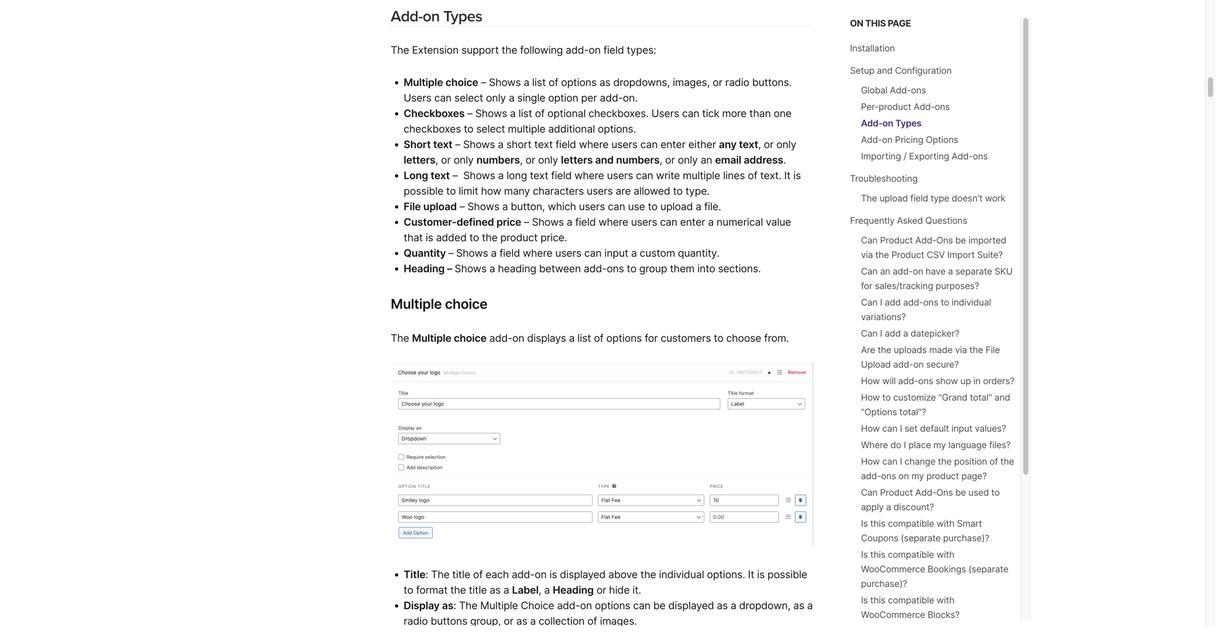 Task type: vqa. For each thing, say whether or not it's contained in the screenshot.


Task type: locate. For each thing, give the bounding box(es) containing it.
0 horizontal spatial multiple
[[508, 123, 546, 135]]

0 vertical spatial heading
[[404, 262, 445, 275]]

1 vertical spatial with
[[937, 549, 955, 560]]

add- inside – shows a list of options as dropdowns, images, or radio buttons. users can select only a single option per add-on.
[[600, 92, 623, 104]]

users inside – shows a list of options as dropdowns, images, or radio buttons. users can select only a single option per add-on.
[[404, 92, 432, 104]]

add down variations?
[[885, 328, 901, 339]]

input down – shows a field where users can enter a numerical value that is added to the product price.
[[605, 247, 629, 260]]

long
[[404, 169, 428, 182]]

is inside – shows a field where users can enter a numerical value that is added to the product price.
[[426, 231, 433, 244]]

add-
[[391, 7, 423, 26], [890, 85, 911, 96], [914, 101, 935, 112], [861, 118, 883, 129], [861, 134, 882, 145], [952, 151, 973, 162], [916, 235, 937, 246], [916, 487, 937, 498]]

2 vertical spatial product
[[927, 471, 959, 482]]

0 horizontal spatial it
[[748, 569, 754, 581]]

where
[[579, 138, 609, 151], [575, 169, 604, 182], [599, 216, 628, 229], [523, 247, 553, 260]]

i down 'do'
[[900, 456, 902, 467]]

how can i change the position of the add-ons on my product page? link
[[861, 456, 1014, 482]]

global
[[861, 85, 888, 96]]

0 vertical spatial and
[[877, 65, 893, 76]]

list inside "– shows a list of optional checkboxes. users can tick more than one checkboxes to select multiple additional options."
[[519, 107, 532, 120]]

0 vertical spatial select
[[455, 92, 483, 104]]

a right have
[[948, 266, 953, 277]]

short text – shows a short text field where users can enter either any text , or only letters , or only numbers , or only letters and numbers , or only an email address .
[[404, 138, 797, 166]]

multiple inside the multiple choice add-on options can be displayed as a dropdown, as a radio buttons group, or as a collection of images.
[[480, 600, 518, 612]]

1 horizontal spatial radio
[[725, 76, 750, 89]]

0 vertical spatial add
[[885, 297, 901, 308]]

1 horizontal spatial users
[[652, 107, 679, 120]]

0 vertical spatial title
[[452, 569, 470, 581]]

limit
[[459, 185, 478, 197]]

add- up sales/tracking on the right of page
[[893, 266, 913, 277]]

1 horizontal spatial (separate
[[969, 564, 1009, 575]]

language
[[949, 440, 987, 451]]

0 vertical spatial for
[[861, 281, 873, 292]]

to up "options
[[883, 392, 891, 403]]

users up checkboxes
[[404, 92, 432, 104]]

via
[[861, 249, 873, 260], [955, 345, 967, 356]]

or right images, at right
[[713, 76, 723, 89]]

users down the use
[[631, 216, 657, 229]]

of down files?
[[990, 456, 998, 467]]

or inside – shows a list of options as dropdowns, images, or radio buttons. users can select only a single option per add-on.
[[713, 76, 723, 89]]

multiple choice up checkboxes
[[404, 76, 478, 89]]

my down 'change'
[[912, 471, 924, 482]]

will
[[883, 376, 896, 387]]

an left the 'email'
[[701, 154, 712, 166]]

options inside the multiple choice add-on options can be displayed as a dropdown, as a radio buttons group, or as a collection of images.
[[595, 600, 631, 612]]

add- up checkboxes.
[[600, 92, 623, 104]]

0 horizontal spatial add-on types link
[[391, 7, 482, 26]]

total"?
[[900, 407, 926, 418]]

the for the extension support the following add-on field types:
[[391, 44, 409, 56]]

options.
[[598, 123, 636, 135], [707, 569, 745, 581]]

3 compatible from the top
[[888, 595, 934, 606]]

text right long
[[530, 169, 548, 182]]

or left hide on the bottom of the page
[[597, 584, 606, 597]]

list for additional
[[519, 107, 532, 120]]

0 vertical spatial compatible
[[888, 518, 934, 529]]

select up checkboxes
[[455, 92, 483, 104]]

3 is from the top
[[861, 595, 868, 606]]

optional
[[548, 107, 586, 120]]

sections.
[[718, 262, 761, 275]]

sku
[[995, 266, 1013, 277]]

to inside "– shows a list of optional checkboxes. users can tick more than one checkboxes to select multiple additional options."
[[464, 123, 474, 135]]

multiple
[[508, 123, 546, 135], [683, 169, 720, 182]]

input inside can product add-ons be imported via the product csv import suite? can an add-on have a separate sku for sales/tracking purposes? can i add add-ons to individual variations? can i add a datepicker? are the uploads made via the file upload add-on secure? how will add-ons show up in orders? how to customize "grand total" and "options total"? how can i set default input values? where do i place my language files? how can i change the position of the add-ons on my product page? can product add-ons be used to apply a discount? is this compatible with smart coupons (separate purchase)? is this compatible with woocommerce bookings (separate purchase)? is this compatible with woocommerce blocks?
[[952, 423, 973, 434]]

select
[[455, 92, 483, 104], [476, 123, 505, 135]]

can i add add-ons to individual variations? link
[[861, 297, 991, 323]]

1 vertical spatial purchase)?
[[861, 579, 907, 590]]

upload for file
[[423, 200, 457, 213]]

price.
[[541, 231, 567, 244]]

field up heading
[[500, 247, 520, 260]]

exporting
[[909, 151, 949, 162]]

of left text.
[[748, 169, 758, 182]]

of down 'single'
[[535, 107, 545, 120]]

the for the title of each add-on is displayed above the individual options. it is possible to format the title as a
[[431, 569, 450, 581]]

the inside the multiple choice add-on options can be displayed as a dropdown, as a radio buttons group, or as a collection of images.
[[459, 600, 478, 612]]

(separate right bookings
[[969, 564, 1009, 575]]

field down additional
[[556, 138, 576, 151]]

a inside short text – shows a short text field where users can enter either any text , or only letters , or only numbers , or only letters and numbers , or only an email address .
[[498, 138, 504, 151]]

add- down options
[[952, 151, 973, 162]]

0 horizontal spatial an
[[701, 154, 712, 166]]

list for single
[[532, 76, 546, 89]]

0 horizontal spatial possible
[[404, 185, 444, 197]]

list down 'single'
[[519, 107, 532, 120]]

and down orders?
[[995, 392, 1010, 403]]

0 vertical spatial product
[[879, 101, 911, 112]]

types up pricing
[[896, 118, 922, 129]]

and inside short text – shows a short text field where users can enter either any text , or only letters , or only numbers , or only letters and numbers , or only an email address .
[[595, 154, 614, 166]]

or
[[713, 76, 723, 89], [764, 138, 774, 151], [441, 154, 451, 166], [526, 154, 535, 166], [665, 154, 675, 166], [597, 584, 606, 597], [504, 615, 514, 626]]

0 horizontal spatial via
[[861, 249, 873, 260]]

or down short
[[526, 154, 535, 166]]

1 horizontal spatial options.
[[707, 569, 745, 581]]

only down enter either
[[678, 154, 698, 166]]

i right 'do'
[[904, 440, 906, 451]]

users
[[612, 138, 638, 151], [607, 169, 633, 182], [587, 185, 613, 197], [579, 200, 605, 213], [631, 216, 657, 229], [555, 247, 582, 260]]

1 vertical spatial options
[[606, 332, 642, 345]]

0 vertical spatial woocommerce
[[861, 564, 925, 575]]

list inside – shows a list of options as dropdowns, images, or radio buttons. users can select only a single option per add-on.
[[532, 76, 546, 89]]

to inside quantity – shows a field where users can input a custom quantity. heading – shows a heading between add-ons to group them into sections.
[[627, 262, 637, 275]]

add-on types link
[[391, 7, 482, 26], [861, 118, 922, 129]]

0 horizontal spatial displayed
[[560, 569, 606, 581]]

ons down configuration
[[911, 85, 926, 96]]

apply
[[861, 502, 884, 513]]

1 horizontal spatial via
[[955, 345, 967, 356]]

upload for the
[[880, 193, 908, 204]]

on this page
[[850, 18, 911, 29]]

to down defined
[[470, 231, 479, 244]]

0 vertical spatial it
[[784, 169, 791, 182]]

types:
[[627, 44, 656, 56]]

– shows a list of options as dropdowns, images, or radio buttons. users can select only a single option per add-on.
[[404, 76, 792, 104]]

for left customers
[[645, 332, 658, 345]]

1 numbers from the left
[[477, 154, 520, 166]]

,
[[758, 138, 761, 151], [436, 154, 438, 166], [520, 154, 523, 166], [660, 154, 663, 166], [539, 584, 542, 597]]

images,
[[673, 76, 710, 89]]

letters down additional
[[561, 154, 593, 166]]

options. up dropdown,
[[707, 569, 745, 581]]

page
[[888, 18, 911, 29]]

1 horizontal spatial file
[[986, 345, 1000, 356]]

can inside can product add-ons be imported via the product csv import suite? can an add-on have a separate sku for sales/tracking purposes? can i add add-ons to individual variations? can i add a datepicker? are the uploads made via the file upload add-on secure? how will add-ons show up in orders? how to customize "grand total" and "options total"? how can i set default input values? where do i place my language files? how can i change the position of the add-ons on my product page? can product add-ons be used to apply a discount? is this compatible with smart coupons (separate purchase)? is this compatible with woocommerce bookings (separate purchase)? is this compatible with woocommerce blocks?
[[883, 456, 898, 467]]

1 horizontal spatial letters
[[561, 154, 593, 166]]

an inside can product add-ons be imported via the product csv import suite? can an add-on have a separate sku for sales/tracking purposes? can i add add-ons to individual variations? can i add a datepicker? are the uploads made via the file upload add-on secure? how will add-ons show up in orders? how to customize "grand total" and "options total"? how can i set default input values? where do i place my language files? how can i change the position of the add-ons on my product page? can product add-ons be used to apply a discount? is this compatible with smart coupons (separate purchase)? is this compatible with woocommerce bookings (separate purchase)? is this compatible with woocommerce blocks?
[[880, 266, 890, 277]]

and inside can product add-ons be imported via the product csv import suite? can an add-on have a separate sku for sales/tracking purposes? can i add add-ons to individual variations? can i add a datepicker? are the uploads made via the file upload add-on secure? how will add-ons show up in orders? how to customize "grand total" and "options total"? how can i set default input values? where do i place my language files? how can i change the position of the add-ons on my product page? can product add-ons be used to apply a discount? is this compatible with smart coupons (separate purchase)? is this compatible with woocommerce bookings (separate purchase)? is this compatible with woocommerce blocks?
[[995, 392, 1010, 403]]

purchase)? up is this compatible with woocommerce blocks? link
[[861, 579, 907, 590]]

single
[[517, 92, 545, 104]]

add- up discount?
[[916, 487, 937, 498]]

an inside short text – shows a short text field where users can enter either any text , or only letters , or only numbers , or only letters and numbers , or only an email address .
[[701, 154, 712, 166]]

title
[[452, 569, 470, 581], [469, 584, 487, 597]]

2 vertical spatial list
[[578, 332, 591, 345]]

2 add from the top
[[885, 328, 901, 339]]

it inside –  shows a long text field where users can write multiple lines of text. it is possible to limit how many characters users are allowed to type.
[[784, 169, 791, 182]]

, up write
[[660, 154, 663, 166]]

add-on types
[[391, 7, 482, 26]]

product down global add-ons link
[[879, 101, 911, 112]]

1 vertical spatial add
[[885, 328, 901, 339]]

0 vertical spatial file
[[404, 200, 421, 213]]

work
[[985, 193, 1006, 204]]

1 vertical spatial input
[[952, 423, 973, 434]]

options for as
[[561, 76, 597, 89]]

2 vertical spatial compatible
[[888, 595, 934, 606]]

as down choice
[[516, 615, 527, 626]]

2 letters from the left
[[561, 154, 593, 166]]

customize
[[893, 392, 936, 403]]

multiple
[[404, 76, 443, 89], [391, 296, 442, 312], [412, 332, 451, 345], [480, 600, 518, 612]]

is
[[861, 518, 868, 529], [861, 549, 868, 560], [861, 595, 868, 606]]

the for the upload field type doesn't work
[[861, 193, 877, 204]]

1 vertical spatial and
[[595, 154, 614, 166]]

where down the use
[[599, 216, 628, 229]]

of left images.
[[588, 615, 597, 626]]

0 horizontal spatial (separate
[[901, 533, 941, 544]]

used
[[969, 487, 989, 498]]

1 letters from the left
[[404, 154, 436, 166]]

1 vertical spatial possible
[[768, 569, 808, 581]]

0 horizontal spatial individual
[[659, 569, 704, 581]]

a left short
[[498, 138, 504, 151]]

1 vertical spatial woocommerce
[[861, 610, 925, 621]]

can up are on the bottom of the page
[[861, 328, 878, 339]]

and up global add-ons link
[[877, 65, 893, 76]]

options up images.
[[595, 600, 631, 612]]

–
[[481, 76, 486, 89], [468, 107, 473, 120], [455, 138, 460, 151], [460, 200, 465, 213], [524, 216, 529, 229], [448, 247, 454, 260], [447, 262, 452, 275]]

0 horizontal spatial upload
[[423, 200, 457, 213]]

0 horizontal spatial radio
[[404, 615, 428, 626]]

values?
[[975, 423, 1006, 434]]

multiple choice down quantity
[[391, 296, 488, 312]]

coupons
[[861, 533, 899, 544]]

shows inside – shows a list of options as dropdowns, images, or radio buttons. users can select only a single option per add-on.
[[489, 76, 521, 89]]

the for the multiple choice add-on options can be displayed as a dropdown, as a radio buttons group, or as a collection of images.
[[459, 600, 478, 612]]

0 vertical spatial ons
[[937, 235, 953, 246]]

blocks?
[[928, 610, 960, 621]]

add-on types link up extension
[[391, 7, 482, 26]]

add- up customize
[[898, 376, 918, 387]]

and up –  shows a long text field where users can write multiple lines of text. it is possible to limit how many characters users are allowed to type.
[[595, 154, 614, 166]]

radio inside the multiple choice add-on options can be displayed as a dropdown, as a radio buttons group, or as a collection of images.
[[404, 615, 428, 626]]

2 vertical spatial with
[[937, 595, 955, 606]]

users up enter either
[[652, 107, 679, 120]]

1 vertical spatial select
[[476, 123, 505, 135]]

product inside – shows a field where users can enter a numerical value that is added to the product price.
[[500, 231, 538, 244]]

2 vertical spatial product
[[880, 487, 913, 498]]

multiple choice
[[404, 76, 478, 89], [391, 296, 488, 312]]

5 can from the top
[[861, 487, 878, 498]]

compatible up blocks?
[[888, 595, 934, 606]]

compatible down discount?
[[888, 518, 934, 529]]

1 horizontal spatial and
[[877, 65, 893, 76]]

0 horizontal spatial and
[[595, 154, 614, 166]]

0 vertical spatial radio
[[725, 76, 750, 89]]

show
[[936, 376, 958, 387]]

woocommerce down the coupons
[[861, 564, 925, 575]]

additional
[[548, 123, 595, 135]]

1 vertical spatial for
[[645, 332, 658, 345]]

0 vertical spatial options.
[[598, 123, 636, 135]]

2 with from the top
[[937, 549, 955, 560]]

characters
[[533, 185, 584, 197]]

1 horizontal spatial types
[[896, 118, 922, 129]]

can left tick
[[682, 107, 700, 120]]

– inside – shows a field where users can enter a numerical value that is added to the product price.
[[524, 216, 529, 229]]

a left file.
[[696, 200, 702, 213]]

where down 'price.'
[[523, 247, 553, 260]]

1 horizontal spatial heading
[[553, 584, 594, 597]]

between
[[539, 262, 581, 275]]

only up the limit
[[454, 154, 474, 166]]

2 numbers from the left
[[616, 154, 660, 166]]

to right checkboxes
[[464, 123, 474, 135]]

files?
[[989, 440, 1011, 451]]

long text
[[404, 169, 450, 182]]

types up the support
[[444, 7, 482, 26]]

options up per
[[561, 76, 597, 89]]

1 vertical spatial an
[[880, 266, 890, 277]]

where inside – shows a field where users can enter a numerical value that is added to the product price.
[[599, 216, 628, 229]]

field inside –  shows a long text field where users can write multiple lines of text. it is possible to limit how many characters users are allowed to type.
[[551, 169, 572, 182]]

0 horizontal spatial :
[[426, 569, 428, 581]]

options for can
[[595, 600, 631, 612]]

text.
[[760, 169, 782, 182]]

title :
[[404, 569, 431, 581]]

to down title
[[404, 584, 413, 597]]

1 vertical spatial options.
[[707, 569, 745, 581]]

2 horizontal spatial and
[[995, 392, 1010, 403]]

can inside the multiple choice add-on options can be displayed as a dropdown, as a radio buttons group, or as a collection of images.
[[633, 600, 651, 612]]

2 horizontal spatial upload
[[880, 193, 908, 204]]

0 vertical spatial purchase)?
[[943, 533, 990, 544]]

where inside short text – shows a short text field where users can enter either any text , or only letters , or only numbers , or only letters and numbers , or only an email address .
[[579, 138, 609, 151]]

numerical
[[717, 216, 763, 229]]

the down frequently
[[876, 249, 889, 260]]

the inside the title of each add-on is displayed above the individual options. it is possible to format the title as a
[[431, 569, 450, 581]]

users inside – shows a field where users can enter a numerical value that is added to the product price.
[[631, 216, 657, 229]]

on
[[423, 7, 440, 26], [589, 44, 601, 56], [883, 118, 894, 129], [882, 134, 893, 145], [913, 266, 923, 277], [512, 332, 525, 345], [914, 359, 924, 370], [899, 471, 909, 482], [535, 569, 547, 581], [580, 600, 592, 612]]

0 vertical spatial (separate
[[901, 533, 941, 544]]

default
[[920, 423, 949, 434]]

ons down can an add-on have a separate sku for sales/tracking purposes? link
[[923, 297, 939, 308]]

1 horizontal spatial an
[[880, 266, 890, 277]]

global add-ons link
[[861, 85, 926, 96]]

add- inside the title of each add-on is displayed above the individual options. it is possible to format the title as a
[[512, 569, 535, 581]]

options. inside the title of each add-on is displayed above the individual options. it is possible to format the title as a
[[707, 569, 745, 581]]

possible inside –  shows a long text field where users can write multiple lines of text. it is possible to limit how many characters users are allowed to type.
[[404, 185, 444, 197]]

2 can from the top
[[861, 266, 878, 277]]

is inside –  shows a long text field where users can write multiple lines of text. it is possible to limit how many characters users are allowed to type.
[[794, 169, 801, 182]]

types
[[444, 7, 482, 26], [896, 118, 922, 129]]

0 horizontal spatial users
[[404, 92, 432, 104]]

users down checkboxes.
[[612, 138, 638, 151]]

how up "options
[[861, 392, 880, 403]]

via down frequently
[[861, 249, 873, 260]]

of inside the title of each add-on is displayed above the individual options. it is possible to format the title as a
[[473, 569, 483, 581]]

1 vertical spatial multiple choice
[[391, 296, 488, 312]]

of inside can product add-ons be imported via the product csv import suite? can an add-on have a separate sku for sales/tracking purposes? can i add add-ons to individual variations? can i add a datepicker? are the uploads made via the file upload add-on secure? how will add-ons show up in orders? how to customize "grand total" and "options total"? how can i set default input values? where do i place my language files? how can i change the position of the add-ons on my product page? can product add-ons be used to apply a discount? is this compatible with smart coupons (separate purchase)? is this compatible with woocommerce bookings (separate purchase)? is this compatible with woocommerce blocks?
[[990, 456, 998, 467]]

options left customers
[[606, 332, 642, 345]]

numbers
[[477, 154, 520, 166], [616, 154, 660, 166]]

0 vertical spatial with
[[937, 518, 955, 529]]

enter either
[[661, 138, 716, 151]]

2 vertical spatial is
[[861, 595, 868, 606]]

2 vertical spatial and
[[995, 392, 1010, 403]]

0 vertical spatial via
[[861, 249, 873, 260]]

1 horizontal spatial for
[[861, 281, 873, 292]]

users inside "– shows a list of optional checkboxes. users can tick more than one checkboxes to select multiple additional options."
[[652, 107, 679, 120]]

2 vertical spatial be
[[653, 600, 666, 612]]

orders?
[[983, 376, 1015, 387]]

– shows a field where users can enter a numerical value that is added to the product price.
[[404, 216, 791, 244]]

frequently asked questions
[[850, 215, 968, 226]]

add- up the label
[[512, 569, 535, 581]]

with up blocks?
[[937, 595, 955, 606]]

on inside the title of each add-on is displayed above the individual options. it is possible to format the title as a
[[535, 569, 547, 581]]

it inside the title of each add-on is displayed above the individual options. it is possible to format the title as a
[[748, 569, 754, 581]]

1 vertical spatial users
[[652, 107, 679, 120]]

checkboxes
[[404, 107, 465, 120]]

individual right "above"
[[659, 569, 704, 581]]

of inside –  shows a long text field where users can write multiple lines of text. it is possible to limit how many characters users are allowed to type.
[[748, 169, 758, 182]]

list up 'single'
[[532, 76, 546, 89]]

1 vertical spatial compatible
[[888, 549, 934, 560]]

be inside the multiple choice add-on options can be displayed as a dropdown, as a radio buttons group, or as a collection of images.
[[653, 600, 666, 612]]

1 compatible from the top
[[888, 518, 934, 529]]

1 horizontal spatial possible
[[768, 569, 808, 581]]

0 vertical spatial displayed
[[560, 569, 606, 581]]

the right the support
[[502, 44, 517, 56]]

customers
[[661, 332, 711, 345]]

possible up dropdown,
[[768, 569, 808, 581]]

1 is from the top
[[861, 518, 868, 529]]

1 horizontal spatial displayed
[[669, 600, 714, 612]]

as inside the title of each add-on is displayed above the individual options. it is possible to format the title as a
[[490, 584, 501, 597]]

0 vertical spatial options
[[561, 76, 597, 89]]

the extension support the following add-on field types:
[[391, 44, 656, 56]]

a
[[524, 76, 530, 89], [509, 92, 515, 104], [510, 107, 516, 120], [498, 138, 504, 151], [498, 169, 504, 182], [502, 200, 508, 213], [696, 200, 702, 213], [567, 216, 573, 229], [708, 216, 714, 229], [491, 247, 497, 260], [631, 247, 637, 260], [490, 262, 495, 275], [948, 266, 953, 277], [903, 328, 908, 339], [569, 332, 575, 345], [886, 502, 891, 513], [504, 584, 509, 597], [544, 584, 550, 597], [731, 600, 737, 612], [807, 600, 813, 612], [530, 615, 536, 626]]

1 vertical spatial file
[[986, 345, 1000, 356]]

add- right "following"
[[566, 44, 589, 56]]

1 horizontal spatial multiple
[[683, 169, 720, 182]]

0 vertical spatial multiple choice
[[404, 76, 478, 89]]

list right displays
[[578, 332, 591, 345]]

a inside "– shows a list of optional checkboxes. users can tick more than one checkboxes to select multiple additional options."
[[510, 107, 516, 120]]

individual inside can product add-ons be imported via the product csv import suite? can an add-on have a separate sku for sales/tracking purposes? can i add add-ons to individual variations? can i add a datepicker? are the uploads made via the file upload add-on secure? how will add-ons show up in orders? how to customize "grand total" and "options total"? how can i set default input values? where do i place my language files? how can i change the position of the add-ons on my product page? can product add-ons be used to apply a discount? is this compatible with smart coupons (separate purchase)? is this compatible with woocommerce bookings (separate purchase)? is this compatible with woocommerce blocks?
[[952, 297, 991, 308]]

1 horizontal spatial it
[[784, 169, 791, 182]]

added
[[436, 231, 467, 244]]

purchase)?
[[943, 533, 990, 544], [861, 579, 907, 590]]

add- inside the multiple choice add-on options can be displayed as a dropdown, as a radio buttons group, or as a collection of images.
[[557, 600, 580, 612]]

0 vertical spatial is
[[861, 518, 868, 529]]

0 horizontal spatial for
[[645, 332, 658, 345]]

1 vertical spatial heading
[[553, 584, 594, 597]]

a down each
[[504, 584, 509, 597]]

shows inside –  shows a long text field where users can write multiple lines of text. it is possible to limit how many characters users are allowed to type.
[[463, 169, 495, 182]]

the for the multiple choice add-on displays a list of options for customers to choose from.
[[391, 332, 409, 345]]

displayed inside the title of each add-on is displayed above the individual options. it is possible to format the title as a
[[560, 569, 606, 581]]

heading up collection
[[553, 584, 594, 597]]

options. inside "– shows a list of optional checkboxes. users can tick more than one checkboxes to select multiple additional options."
[[598, 123, 636, 135]]

product left "csv"
[[892, 249, 925, 260]]

1 woocommerce from the top
[[861, 564, 925, 575]]

0 vertical spatial multiple
[[508, 123, 546, 135]]

heading
[[498, 262, 536, 275]]

multiple inside "– shows a list of optional checkboxes. users can tick more than one checkboxes to select multiple additional options."
[[508, 123, 546, 135]]

for inside can product add-ons be imported via the product csv import suite? can an add-on have a separate sku for sales/tracking purposes? can i add add-ons to individual variations? can i add a datepicker? are the uploads made via the file upload add-on secure? how will add-ons show up in orders? how to customize "grand total" and "options total"? how can i set default input values? where do i place my language files? how can i change the position of the add-ons on my product page? can product add-ons be used to apply a discount? is this compatible with smart coupons (separate purchase)? is this compatible with woocommerce bookings (separate purchase)? is this compatible with woocommerce blocks?
[[861, 281, 873, 292]]

is this compatible with woocommerce blocks? link
[[861, 595, 960, 621]]

where do i place my language files? link
[[861, 440, 1011, 451]]

"options
[[861, 407, 897, 418]]

1 vertical spatial radio
[[404, 615, 428, 626]]

woocommerce left blocks?
[[861, 610, 925, 621]]

radio up more
[[725, 76, 750, 89]]

import
[[948, 249, 975, 260]]

the
[[502, 44, 517, 56], [482, 231, 498, 244], [876, 249, 889, 260], [878, 345, 892, 356], [970, 345, 983, 356], [938, 456, 952, 467], [1001, 456, 1014, 467], [641, 569, 656, 581], [450, 584, 466, 597]]

1 vertical spatial types
[[896, 118, 922, 129]]

to down write
[[673, 185, 683, 197]]

1 vertical spatial add-on types link
[[861, 118, 922, 129]]

address
[[744, 154, 783, 166]]

woocommerce
[[861, 564, 925, 575], [861, 610, 925, 621]]

ons inside quantity – shows a field where users can input a custom quantity. heading – shows a heading between add-ons to group them into sections.
[[607, 262, 624, 275]]

1 vertical spatial (separate
[[969, 564, 1009, 575]]

select inside – shows a list of options as dropdowns, images, or radio buttons. users can select only a single option per add-on.
[[455, 92, 483, 104]]

0 horizontal spatial file
[[404, 200, 421, 213]]

to left group
[[627, 262, 637, 275]]

0 horizontal spatial options.
[[598, 123, 636, 135]]

0 vertical spatial product
[[880, 235, 913, 246]]

1 how from the top
[[861, 376, 880, 387]]

options inside – shows a list of options as dropdowns, images, or radio buttons. users can select only a single option per add-on.
[[561, 76, 597, 89]]

per-product add-ons link
[[861, 101, 950, 112]]

asked
[[897, 215, 923, 226]]

2 compatible from the top
[[888, 549, 934, 560]]

the inside – shows a field where users can enter a numerical value that is added to the product price.
[[482, 231, 498, 244]]

1 vertical spatial individual
[[659, 569, 704, 581]]

ons up customize
[[918, 376, 934, 387]]

1 vertical spatial ons
[[937, 487, 953, 498]]

0 horizontal spatial product
[[500, 231, 538, 244]]

users up are
[[607, 169, 633, 182]]

1 vertical spatial list
[[519, 107, 532, 120]]



Task type: describe. For each thing, give the bounding box(es) containing it.
display
[[404, 600, 440, 612]]

setup and configuration
[[850, 65, 952, 76]]

1 vertical spatial via
[[955, 345, 967, 356]]

a down choice
[[530, 615, 536, 626]]

of inside – shows a list of options as dropdowns, images, or radio buttons. users can select only a single option per add-on.
[[549, 76, 558, 89]]

can inside quantity – shows a field where users can input a custom quantity. heading – shows a heading between add-ons to group them into sections.
[[584, 247, 602, 260]]

displayed inside the multiple choice add-on options can be displayed as a dropdown, as a radio buttons group, or as a collection of images.
[[669, 600, 714, 612]]

, down short
[[520, 154, 523, 166]]

can inside – shows a field where users can enter a numerical value that is added to the product price.
[[660, 216, 678, 229]]

1 horizontal spatial upload
[[660, 200, 693, 213]]

individual inside the title of each add-on is displayed above the individual options. it is possible to format the title as a
[[659, 569, 704, 581]]

input inside quantity – shows a field where users can input a custom quantity. heading – shows a heading between add-ons to group them into sections.
[[605, 247, 629, 260]]

or inside the multiple choice add-on options can be displayed as a dropdown, as a radio buttons group, or as a collection of images.
[[504, 615, 514, 626]]

add- down "per-"
[[861, 118, 883, 129]]

, up address
[[758, 138, 761, 151]]

following
[[520, 44, 563, 56]]

to right used on the bottom of page
[[992, 487, 1000, 498]]

add- up "csv"
[[916, 235, 937, 246]]

text down checkboxes
[[433, 138, 453, 151]]

1 vertical spatial product
[[892, 249, 925, 260]]

3 how from the top
[[861, 423, 880, 434]]

use
[[628, 200, 645, 213]]

the up it.
[[641, 569, 656, 581]]

, up choice
[[539, 584, 542, 597]]

value
[[766, 216, 791, 229]]

long
[[507, 169, 527, 182]]

separate
[[956, 266, 992, 277]]

made
[[929, 345, 953, 356]]

on up importing
[[882, 134, 893, 145]]

label
[[512, 584, 539, 597]]

quantity.
[[678, 247, 720, 260]]

add- up per-product add-ons link
[[890, 85, 911, 96]]

users left are
[[587, 185, 613, 197]]

add- inside quantity – shows a field where users can input a custom quantity. heading – shows a heading between add-ons to group them into sections.
[[584, 262, 607, 275]]

it.
[[633, 584, 641, 597]]

a left dropdown,
[[731, 600, 737, 612]]

a inside the title of each add-on is displayed above the individual options. it is possible to format the title as a
[[504, 584, 509, 597]]

where inside quantity – shows a field where users can input a custom quantity. heading – shows a heading between add-ons to group them into sections.
[[523, 247, 553, 260]]

can inside –  shows a long text field where users can write multiple lines of text. it is possible to limit how many characters users are allowed to type.
[[636, 169, 653, 182]]

0 horizontal spatial purchase)?
[[861, 579, 907, 590]]

is this compatible with woocommerce bookings (separate purchase)? link
[[861, 549, 1009, 590]]

add- down global add-ons link
[[914, 101, 935, 112]]

many
[[504, 185, 530, 197]]

heading inside quantity – shows a field where users can input a custom quantity. heading – shows a heading between add-ons to group them into sections.
[[404, 262, 445, 275]]

variations?
[[861, 312, 906, 323]]

or up long text
[[441, 154, 451, 166]]

one
[[774, 107, 792, 120]]

the down where do i place my language files? link
[[938, 456, 952, 467]]

add- down sales/tracking on the right of page
[[903, 297, 923, 308]]

to left the limit
[[446, 185, 456, 197]]

price
[[497, 216, 521, 229]]

purposes?
[[936, 281, 979, 292]]

where
[[861, 440, 888, 451]]

1 vertical spatial my
[[912, 471, 924, 482]]

field left type
[[911, 193, 928, 204]]

on inside the multiple choice add-on options can be displayed as a dropdown, as a radio buttons group, or as a collection of images.
[[580, 600, 592, 612]]

on down uploads
[[914, 359, 924, 370]]

2 how from the top
[[861, 392, 880, 403]]

a left heading
[[490, 262, 495, 275]]

1 ons from the top
[[937, 235, 953, 246]]

2 is from the top
[[861, 549, 868, 560]]

importing
[[861, 151, 901, 162]]

types inside global add-ons per-product add-ons add-on types add-on pricing options importing / exporting add-ons
[[896, 118, 922, 129]]

place
[[909, 440, 931, 451]]

a right dropdown,
[[807, 600, 813, 612]]

product inside global add-ons per-product add-ons add-on types add-on pricing options importing / exporting add-ons
[[879, 101, 911, 112]]

or up address
[[764, 138, 774, 151]]

users up – shows a field where users can enter a numerical value that is added to the product price.
[[579, 200, 605, 213]]

/
[[904, 151, 907, 162]]

only up characters
[[538, 154, 558, 166]]

extension
[[412, 44, 459, 56]]

3 with from the top
[[937, 595, 955, 606]]

customer-defined price
[[404, 216, 521, 229]]

is up label , a heading or hide it.
[[550, 569, 557, 581]]

1 can from the top
[[861, 235, 878, 246]]

group
[[639, 262, 667, 275]]

"grand
[[939, 392, 968, 403]]

lines
[[723, 169, 745, 182]]

of inside the multiple choice add-on options can be displayed as a dropdown, as a radio buttons group, or as a collection of images.
[[588, 615, 597, 626]]

the down files?
[[1001, 456, 1014, 467]]

choose
[[726, 332, 761, 345]]

than
[[750, 107, 771, 120]]

datepicker?
[[911, 328, 960, 339]]

the up in
[[970, 345, 983, 356]]

a up price
[[502, 200, 508, 213]]

a down file upload – shows a button, which users can use to upload a file.
[[567, 216, 573, 229]]

tick
[[702, 107, 720, 120]]

0 vertical spatial choice
[[446, 76, 478, 89]]

i up variations?
[[880, 297, 883, 308]]

– shows a list of optional checkboxes. users can tick more than one checkboxes to select multiple additional options.
[[404, 107, 792, 135]]

secure?
[[926, 359, 959, 370]]

4 how from the top
[[861, 456, 880, 467]]

have
[[926, 266, 946, 277]]

shows inside "– shows a list of optional checkboxes. users can tick more than one checkboxes to select multiple additional options."
[[475, 107, 507, 120]]

ons up doesn't
[[973, 151, 988, 162]]

can an add-on have a separate sku for sales/tracking purposes? link
[[861, 266, 1013, 292]]

1 vertical spatial choice
[[445, 296, 488, 312]]

can product add-ons be used to apply a discount? link
[[861, 487, 1000, 513]]

write
[[656, 169, 680, 182]]

3 can from the top
[[861, 297, 878, 308]]

to inside – shows a field where users can enter a numerical value that is added to the product price.
[[470, 231, 479, 244]]

a up uploads
[[903, 328, 908, 339]]

as inside – shows a list of options as dropdowns, images, or radio buttons. users can select only a single option per add-on.
[[600, 76, 611, 89]]

0 vertical spatial my
[[934, 440, 946, 451]]

on left displays
[[512, 332, 525, 345]]

to down allowed
[[648, 200, 658, 213]]

field inside quantity – shows a field where users can input a custom quantity. heading – shows a heading between add-ons to group them into sections.
[[500, 247, 520, 260]]

2 vertical spatial choice
[[454, 332, 487, 345]]

shows inside short text – shows a short text field where users can enter either any text , or only letters , or only numbers , or only letters and numbers , or only an email address .
[[463, 138, 495, 151]]

only inside – shows a list of options as dropdowns, images, or radio buttons. users can select only a single option per add-on.
[[486, 92, 506, 104]]

0 vertical spatial be
[[956, 235, 966, 246]]

as right dropdown,
[[793, 600, 805, 612]]

multiple inside –  shows a long text field where users can write multiple lines of text. it is possible to limit how many characters users are allowed to type.
[[683, 169, 720, 182]]

global add-ons per-product add-ons add-on types add-on pricing options importing / exporting add-ons
[[861, 85, 988, 162]]

only up the .
[[777, 138, 797, 151]]

a down file.
[[708, 216, 714, 229]]

collection
[[539, 615, 585, 626]]

text right short
[[534, 138, 553, 151]]

on.
[[623, 92, 638, 104]]

add- up extension
[[391, 7, 423, 26]]

0 vertical spatial :
[[426, 569, 428, 581]]

can inside – shows a list of options as dropdowns, images, or radio buttons. users can select only a single option per add-on.
[[434, 92, 452, 104]]

or up write
[[665, 154, 675, 166]]

of inside "– shows a list of optional checkboxes. users can tick more than one checkboxes to select multiple additional options."
[[535, 107, 545, 120]]

on left have
[[913, 266, 923, 277]]

1 vertical spatial :
[[454, 600, 456, 612]]

checkboxes.
[[589, 107, 649, 120]]

button,
[[511, 200, 545, 213]]

dropdown,
[[739, 600, 791, 612]]

format
[[416, 584, 448, 597]]

where inside –  shows a long text field where users can write multiple lines of text. it is possible to limit how many characters users are allowed to type.
[[575, 169, 604, 182]]

type.
[[686, 185, 710, 197]]

bookings
[[928, 564, 966, 575]]

the right are on the bottom of the page
[[878, 345, 892, 356]]

the right format
[[450, 584, 466, 597]]

in
[[974, 376, 981, 387]]

can inside "– shows a list of optional checkboxes. users can tick more than one checkboxes to select multiple additional options."
[[682, 107, 700, 120]]

questions
[[926, 215, 968, 226]]

a up 'single'
[[524, 76, 530, 89]]

add- down uploads
[[893, 359, 914, 370]]

file inside can product add-ons be imported via the product csv import suite? can an add-on have a separate sku for sales/tracking purposes? can i add add-ons to individual variations? can i add a datepicker? are the uploads made via the file upload add-on secure? how will add-ons show up in orders? how to customize "grand total" and "options total"? how can i set default input values? where do i place my language files? how can i change the position of the add-ons on my product page? can product add-ons be used to apply a discount? is this compatible with smart coupons (separate purchase)? is this compatible with woocommerce bookings (separate purchase)? is this compatible with woocommerce blocks?
[[986, 345, 1000, 356]]

–  shows a long text field where users can write multiple lines of text. it is possible to limit how many characters users are allowed to type.
[[404, 169, 801, 197]]

text right long at the left of the page
[[431, 169, 450, 182]]

file.
[[704, 200, 721, 213]]

sales/tracking
[[875, 281, 933, 292]]

pricing
[[895, 134, 924, 145]]

troubleshooting link
[[850, 173, 918, 184]]

frequently
[[850, 215, 895, 226]]

radio inside – shows a list of options as dropdowns, images, or radio buttons. users can select only a single option per add-on.
[[725, 76, 750, 89]]

is up dropdown,
[[757, 569, 765, 581]]

importing / exporting add-ons link
[[861, 151, 988, 162]]

– inside "– shows a list of optional checkboxes. users can tick more than one checkboxes to select multiple additional options."
[[468, 107, 473, 120]]

select inside "– shows a list of optional checkboxes. users can tick more than one checkboxes to select multiple additional options."
[[476, 123, 505, 135]]

text right 'any'
[[739, 138, 758, 151]]

the upload field type doesn't work link
[[861, 193, 1006, 204]]

type
[[931, 193, 950, 204]]

troubleshooting
[[850, 173, 918, 184]]

choice
[[521, 600, 554, 612]]

– inside – shows a list of options as dropdowns, images, or radio buttons. users can select only a single option per add-on.
[[481, 76, 486, 89]]

that
[[404, 231, 423, 244]]

discount?
[[894, 502, 934, 513]]

– inside short text – shows a short text field where users can enter either any text , or only letters , or only numbers , or only letters and numbers , or only an email address .
[[455, 138, 460, 151]]

on up extension
[[423, 7, 440, 26]]

installation link
[[850, 43, 895, 54]]

add- up apply
[[861, 471, 881, 482]]

0 vertical spatial add-on types link
[[391, 7, 482, 26]]

a inside –  shows a long text field where users can write multiple lines of text. it is possible to limit how many characters users are allowed to type.
[[498, 169, 504, 182]]

i down variations?
[[880, 328, 883, 339]]

1 horizontal spatial add-on types link
[[861, 118, 922, 129]]

4 can from the top
[[861, 328, 878, 339]]

which
[[548, 200, 576, 213]]

a up choice
[[544, 584, 550, 597]]

can down are
[[608, 200, 625, 213]]

0 vertical spatial types
[[444, 7, 482, 26]]

a left custom
[[631, 247, 637, 260]]

a right displays
[[569, 332, 575, 345]]

installation
[[850, 43, 895, 54]]

of right displays
[[594, 332, 604, 345]]

, up long text
[[436, 154, 438, 166]]

2 woocommerce from the top
[[861, 610, 925, 621]]

possible inside the title of each add-on is displayed above the individual options. it is possible to format the title as a
[[768, 569, 808, 581]]

customer-
[[404, 216, 457, 229]]

page?
[[962, 471, 987, 482]]

field left types:
[[604, 44, 624, 56]]

them
[[670, 262, 695, 275]]

set
[[905, 423, 918, 434]]

users inside short text – shows a short text field where users can enter either any text , or only letters , or only numbers , or only letters and numbers , or only an email address .
[[612, 138, 638, 151]]

on down per-product add-ons link
[[883, 118, 894, 129]]

options
[[926, 134, 959, 145]]

add- left displays
[[489, 332, 512, 345]]

field inside – shows a field where users can enter a numerical value that is added to the product price.
[[575, 216, 596, 229]]

short
[[507, 138, 532, 151]]

any
[[719, 138, 737, 151]]

field inside short text – shows a short text field where users can enter either any text , or only letters , or only numbers , or only letters and numbers , or only an email address .
[[556, 138, 576, 151]]

how can i set default input values? link
[[861, 423, 1006, 434]]

dropdowns,
[[613, 76, 670, 89]]

ons down 'do'
[[881, 471, 896, 482]]

2 ons from the top
[[937, 487, 953, 498]]

file upload – shows a button, which users can use to upload a file.
[[404, 200, 721, 213]]

1 with from the top
[[937, 518, 955, 529]]

to left 'choose'
[[714, 332, 724, 345]]

1 vertical spatial title
[[469, 584, 487, 597]]

1 vertical spatial be
[[956, 487, 966, 498]]

frequently asked questions link
[[850, 215, 968, 226]]

as left dropdown,
[[717, 600, 728, 612]]

above
[[609, 569, 638, 581]]

1 add from the top
[[885, 297, 901, 308]]

a right apply
[[886, 502, 891, 513]]

up
[[961, 376, 971, 387]]

as up buttons
[[442, 600, 454, 612]]

setup and configuration link
[[850, 65, 952, 76]]

the title of each add-on is displayed above the individual options. it is possible to format the title as a
[[404, 569, 808, 597]]

a down price
[[491, 247, 497, 260]]

product inside can product add-ons be imported via the product csv import suite? can an add-on have a separate sku for sales/tracking purposes? can i add add-ons to individual variations? can i add a datepicker? are the uploads made via the file upload add-on secure? how will add-ons show up in orders? how to customize "grand total" and "options total"? how can i set default input values? where do i place my language files? how can i change the position of the add-ons on my product page? can product add-ons be used to apply a discount? is this compatible with smart coupons (separate purchase)? is this compatible with woocommerce bookings (separate purchase)? is this compatible with woocommerce blocks?
[[927, 471, 959, 482]]

ons up options
[[935, 101, 950, 112]]

1 horizontal spatial purchase)?
[[943, 533, 990, 544]]

can inside short text – shows a short text field where users can enter either any text , or only letters , or only numbers , or only letters and numbers , or only an email address .
[[640, 138, 658, 151]]

users inside quantity – shows a field where users can input a custom quantity. heading – shows a heading between add-ons to group them into sections.
[[555, 247, 582, 260]]

to inside the title of each add-on is displayed above the individual options. it is possible to format the title as a
[[404, 584, 413, 597]]

can product add-ons be imported via the product csv import suite? link
[[861, 235, 1007, 260]]

defined
[[457, 216, 494, 229]]

to down "purposes?"
[[941, 297, 949, 308]]

text inside –  shows a long text field where users can write multiple lines of text. it is possible to limit how many characters users are allowed to type.
[[530, 169, 548, 182]]

shows inside – shows a field where users can enter a numerical value that is added to the product price.
[[532, 216, 564, 229]]

suite?
[[977, 249, 1003, 260]]

a left 'single'
[[509, 92, 515, 104]]

add- up importing
[[861, 134, 882, 145]]

on down 'change'
[[899, 471, 909, 482]]

on up – shows a list of options as dropdowns, images, or radio buttons. users can select only a single option per add-on.
[[589, 44, 601, 56]]



